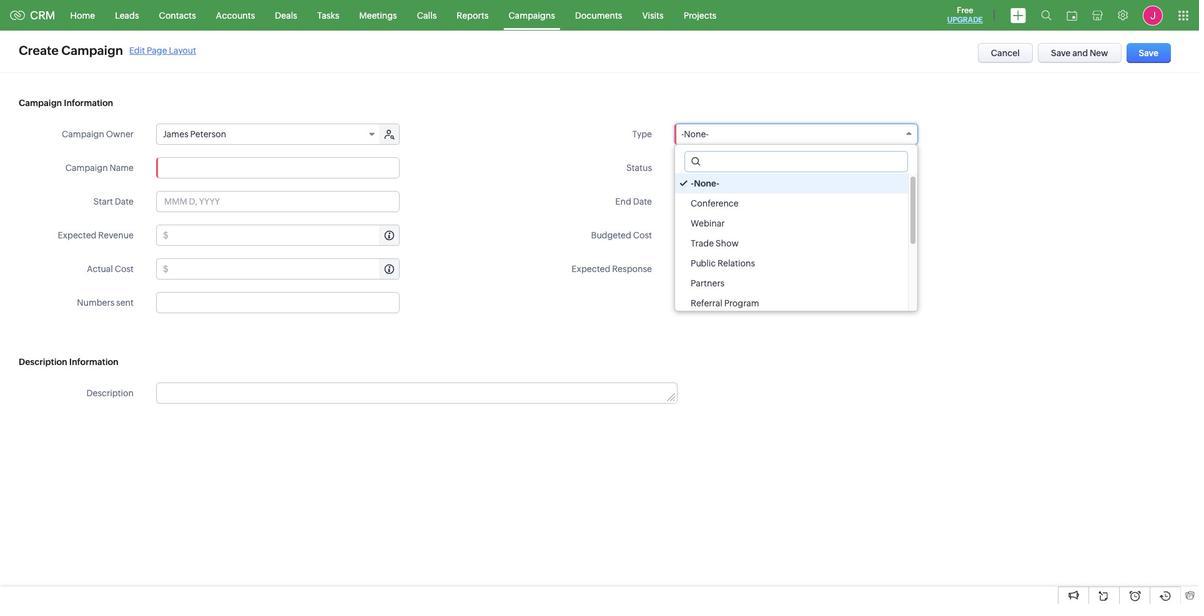 Task type: vqa. For each thing, say whether or not it's contained in the screenshot.
row group on the top of the page
no



Task type: locate. For each thing, give the bounding box(es) containing it.
status
[[627, 163, 652, 173]]

description for description information
[[19, 357, 67, 367]]

1 vertical spatial none-
[[694, 179, 720, 189]]

meetings link
[[349, 0, 407, 30]]

deals link
[[265, 0, 307, 30]]

information for description information
[[69, 357, 119, 367]]

0 vertical spatial description
[[19, 357, 67, 367]]

date right end
[[633, 197, 652, 207]]

public
[[691, 259, 716, 269]]

0 horizontal spatial expected
[[58, 231, 97, 241]]

1 vertical spatial description
[[87, 389, 134, 399]]

save and new
[[1052, 48, 1109, 58]]

1 horizontal spatial cost
[[633, 231, 652, 241]]

contacts
[[159, 10, 196, 20]]

0 vertical spatial $
[[163, 231, 169, 241]]

partners
[[691, 279, 725, 289]]

create menu image
[[1011, 8, 1027, 23]]

cost for actual cost
[[115, 264, 134, 274]]

start date
[[93, 197, 134, 207]]

expected down budgeted
[[572, 264, 611, 274]]

0 vertical spatial cost
[[633, 231, 652, 241]]

-none- inside field
[[682, 129, 709, 139]]

save and new button
[[1039, 43, 1122, 63]]

cancel
[[992, 48, 1020, 58]]

projects
[[684, 10, 717, 20]]

1 horizontal spatial date
[[633, 197, 652, 207]]

trade
[[691, 239, 714, 249]]

create
[[19, 43, 59, 57]]

relations
[[718, 259, 755, 269]]

response
[[612, 264, 652, 274]]

1 date from the left
[[115, 197, 134, 207]]

list box
[[675, 174, 918, 314]]

save
[[1052, 48, 1071, 58], [1140, 48, 1159, 58]]

campaign down campaign information
[[62, 129, 104, 139]]

cost
[[633, 231, 652, 241], [115, 264, 134, 274]]

none- right type
[[684, 129, 709, 139]]

information down the numbers
[[69, 357, 119, 367]]

show
[[716, 239, 739, 249]]

profile element
[[1136, 0, 1171, 30]]

date for start date
[[115, 197, 134, 207]]

tasks
[[317, 10, 340, 20]]

-
[[682, 129, 684, 139], [691, 179, 694, 189]]

leads
[[115, 10, 139, 20]]

campaign for campaign name
[[65, 163, 108, 173]]

information
[[64, 98, 113, 108], [69, 357, 119, 367]]

cost for budgeted cost
[[633, 231, 652, 241]]

none-
[[684, 129, 709, 139], [694, 179, 720, 189]]

-none- up the conference
[[691, 179, 720, 189]]

webinar option
[[675, 214, 909, 234]]

webinar
[[691, 219, 725, 229]]

- up the conference
[[691, 179, 694, 189]]

contacts link
[[149, 0, 206, 30]]

- right type
[[682, 129, 684, 139]]

$ right 'revenue'
[[163, 231, 169, 241]]

0 vertical spatial -none-
[[682, 129, 709, 139]]

-none- option
[[675, 174, 909, 194]]

save down profile element
[[1140, 48, 1159, 58]]

campaign down create
[[19, 98, 62, 108]]

create menu element
[[1004, 0, 1034, 30]]

peterson
[[190, 129, 226, 139]]

upgrade
[[948, 16, 984, 24]]

- inside field
[[682, 129, 684, 139]]

1 horizontal spatial expected
[[572, 264, 611, 274]]

campaign owner
[[62, 129, 134, 139]]

public relations option
[[675, 254, 909, 274]]

None text field
[[156, 157, 400, 179], [675, 259, 919, 280], [170, 259, 399, 279], [157, 384, 677, 404], [156, 157, 400, 179], [675, 259, 919, 280], [170, 259, 399, 279], [157, 384, 677, 404]]

cost right budgeted
[[633, 231, 652, 241]]

none- inside option
[[694, 179, 720, 189]]

calls link
[[407, 0, 447, 30]]

date
[[115, 197, 134, 207], [633, 197, 652, 207]]

free
[[957, 6, 974, 15]]

0 vertical spatial -
[[682, 129, 684, 139]]

1 horizontal spatial description
[[87, 389, 134, 399]]

referral
[[691, 299, 723, 309]]

0 horizontal spatial cost
[[115, 264, 134, 274]]

MMM D, YYYY text field
[[675, 191, 919, 212]]

1 $ from the top
[[163, 231, 169, 241]]

James Peterson field
[[157, 124, 381, 144]]

visits link
[[633, 0, 674, 30]]

trade show
[[691, 239, 739, 249]]

campaigns link
[[499, 0, 565, 30]]

and
[[1073, 48, 1089, 58]]

1 vertical spatial expected
[[572, 264, 611, 274]]

date right the start at the left
[[115, 197, 134, 207]]

-none-
[[682, 129, 709, 139], [691, 179, 720, 189]]

search image
[[1042, 10, 1052, 21]]

None text field
[[685, 152, 908, 172], [170, 226, 399, 246], [689, 226, 918, 246], [156, 292, 400, 314], [685, 152, 908, 172], [170, 226, 399, 246], [689, 226, 918, 246], [156, 292, 400, 314]]

1 horizontal spatial -
[[691, 179, 694, 189]]

-none- right type
[[682, 129, 709, 139]]

1 horizontal spatial save
[[1140, 48, 1159, 58]]

none- up the conference
[[694, 179, 720, 189]]

owner
[[106, 129, 134, 139]]

0 horizontal spatial save
[[1052, 48, 1071, 58]]

campaign
[[61, 43, 123, 57], [19, 98, 62, 108], [62, 129, 104, 139], [65, 163, 108, 173]]

$ right actual cost at the left
[[163, 264, 169, 274]]

trade show option
[[675, 234, 909, 254]]

campaign information
[[19, 98, 113, 108]]

visits
[[643, 10, 664, 20]]

home link
[[60, 0, 105, 30]]

0 horizontal spatial description
[[19, 357, 67, 367]]

1 vertical spatial information
[[69, 357, 119, 367]]

1 vertical spatial -none-
[[691, 179, 720, 189]]

expected left 'revenue'
[[58, 231, 97, 241]]

expected
[[58, 231, 97, 241], [572, 264, 611, 274]]

edit
[[129, 45, 145, 55]]

0 vertical spatial expected
[[58, 231, 97, 241]]

search element
[[1034, 0, 1060, 31]]

0 vertical spatial none-
[[684, 129, 709, 139]]

campaign for campaign information
[[19, 98, 62, 108]]

calendar image
[[1067, 10, 1078, 20]]

2 date from the left
[[633, 197, 652, 207]]

expected response
[[572, 264, 652, 274]]

numbers sent
[[77, 298, 134, 308]]

1 vertical spatial $
[[163, 264, 169, 274]]

information up campaign owner
[[64, 98, 113, 108]]

1 vertical spatial cost
[[115, 264, 134, 274]]

budgeted cost
[[591, 231, 652, 241]]

0 horizontal spatial -
[[682, 129, 684, 139]]

save left the and
[[1052, 48, 1071, 58]]

campaign left name in the left top of the page
[[65, 163, 108, 173]]

campaigns
[[509, 10, 555, 20]]

0 vertical spatial information
[[64, 98, 113, 108]]

cancel button
[[978, 43, 1034, 63]]

2 save from the left
[[1140, 48, 1159, 58]]

2 $ from the top
[[163, 264, 169, 274]]

$
[[163, 231, 169, 241], [163, 264, 169, 274]]

accounts
[[216, 10, 255, 20]]

calls
[[417, 10, 437, 20]]

crm link
[[10, 9, 55, 22]]

cost right actual
[[115, 264, 134, 274]]

1 save from the left
[[1052, 48, 1071, 58]]

0 horizontal spatial date
[[115, 197, 134, 207]]

documents link
[[565, 0, 633, 30]]

description
[[19, 357, 67, 367], [87, 389, 134, 399]]

revenue
[[98, 231, 134, 241]]

1 vertical spatial -
[[691, 179, 694, 189]]



Task type: describe. For each thing, give the bounding box(es) containing it.
leads link
[[105, 0, 149, 30]]

start
[[93, 197, 113, 207]]

expected for expected response
[[572, 264, 611, 274]]

page
[[147, 45, 167, 55]]

campaign for campaign owner
[[62, 129, 104, 139]]

$ for cost
[[163, 264, 169, 274]]

deals
[[275, 10, 297, 20]]

conference option
[[675, 194, 909, 214]]

numbers
[[77, 298, 115, 308]]

date for end date
[[633, 197, 652, 207]]

tasks link
[[307, 0, 349, 30]]

referral program
[[691, 299, 760, 309]]

actual cost
[[87, 264, 134, 274]]

profile image
[[1144, 5, 1164, 25]]

-none- inside option
[[691, 179, 720, 189]]

meetings
[[359, 10, 397, 20]]

edit page layout link
[[129, 45, 196, 55]]

conference
[[691, 199, 739, 209]]

program
[[725, 299, 760, 309]]

description information
[[19, 357, 119, 367]]

none- inside field
[[684, 129, 709, 139]]

create campaign edit page layout
[[19, 43, 196, 57]]

referral program option
[[675, 294, 909, 314]]

$ for revenue
[[163, 231, 169, 241]]

projects link
[[674, 0, 727, 30]]

expected revenue
[[58, 231, 134, 241]]

partners option
[[675, 274, 909, 294]]

list box containing -none-
[[675, 174, 918, 314]]

- inside option
[[691, 179, 694, 189]]

campaign name
[[65, 163, 134, 173]]

james
[[163, 129, 189, 139]]

campaign down home link
[[61, 43, 123, 57]]

free upgrade
[[948, 6, 984, 24]]

public relations
[[691, 259, 755, 269]]

home
[[70, 10, 95, 20]]

expected for expected revenue
[[58, 231, 97, 241]]

actual
[[87, 264, 113, 274]]

james peterson
[[163, 129, 226, 139]]

documents
[[575, 10, 623, 20]]

crm
[[30, 9, 55, 22]]

save for save and new
[[1052, 48, 1071, 58]]

end date
[[616, 197, 652, 207]]

name
[[110, 163, 134, 173]]

information for campaign information
[[64, 98, 113, 108]]

end
[[616, 197, 632, 207]]

MMM D, YYYY text field
[[156, 191, 400, 212]]

reports
[[457, 10, 489, 20]]

accounts link
[[206, 0, 265, 30]]

save for save
[[1140, 48, 1159, 58]]

description for description
[[87, 389, 134, 399]]

new
[[1090, 48, 1109, 58]]

reports link
[[447, 0, 499, 30]]

save button
[[1127, 43, 1172, 63]]

sent
[[116, 298, 134, 308]]

layout
[[169, 45, 196, 55]]

budgeted
[[591, 231, 632, 241]]

type
[[633, 129, 652, 139]]

-None- field
[[675, 124, 919, 145]]



